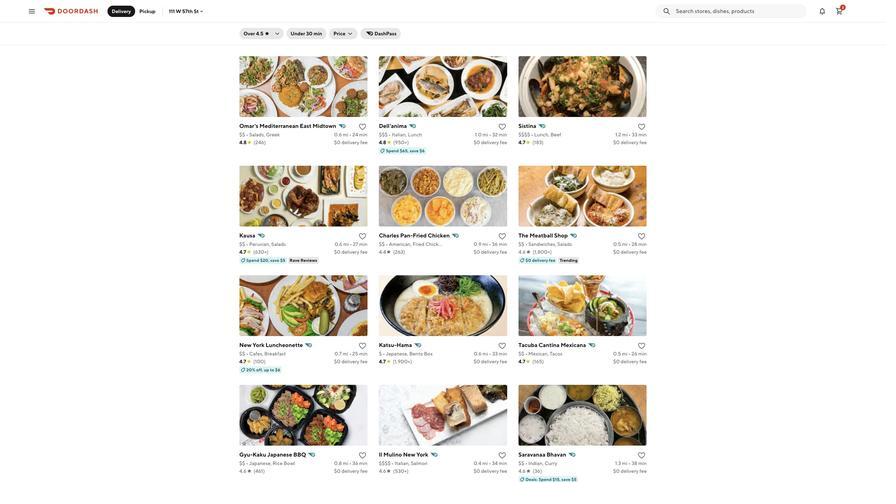 Task type: locate. For each thing, give the bounding box(es) containing it.
york up salmon
[[417, 452, 429, 459]]

pickup button
[[135, 5, 160, 17]]

click to add this store to your saved list image up "0.5 mi • 29 min"
[[359, 13, 367, 22]]

$$ down tacuba
[[519, 352, 525, 357]]

fee for gyu-kaku japanese bbq
[[361, 469, 368, 475]]

1 vertical spatial $6
[[275, 368, 281, 373]]

0 vertical spatial 0.9
[[474, 22, 482, 28]]

lunch,
[[535, 132, 550, 138]]

mulino
[[384, 452, 402, 459]]

1 0.9 from the top
[[474, 22, 482, 28]]

1 4.8 from the left
[[240, 140, 247, 146]]

$​0 delivery fee down 0.6 mi • 33 min
[[474, 359, 508, 365]]

0 vertical spatial $5
[[275, 39, 281, 44]]

1 vertical spatial to
[[270, 368, 274, 373]]

mi for tacuba cantina mexicana
[[623, 352, 628, 357]]

36 for bbq
[[353, 461, 359, 467]]

4.7 left the (165)
[[519, 359, 526, 365]]

0 vertical spatial 33
[[632, 132, 638, 138]]

save right the $20, on the bottom left
[[271, 258, 280, 264]]

2 fried from the top
[[413, 242, 425, 248]]

fee for the meatball shop
[[640, 250, 647, 255]]

fee for new york luncheonette
[[361, 359, 368, 365]]

2 vertical spatial save
[[271, 258, 280, 264]]

4.8
[[240, 140, 247, 146], [379, 140, 387, 146]]

$​0 for tacuba cantina mexicana
[[614, 359, 620, 365]]

$$$$ for sistina
[[519, 132, 531, 138]]

$​0 delivery fee for kausa
[[334, 250, 368, 255]]

up
[[264, 39, 269, 44], [264, 368, 269, 373]]

$​0 for gyu-kaku japanese bbq
[[334, 469, 341, 475]]

1 vertical spatial italian,
[[392, 132, 407, 138]]

min for the meatball shop
[[639, 242, 647, 248]]

20% down '(100)'
[[247, 368, 256, 373]]

spend down (191)
[[386, 39, 399, 44]]

salads for kausa
[[272, 242, 286, 248]]

mi for new york luncheonette
[[343, 352, 349, 357]]

$​0 for omar's mediterranean east midtown
[[334, 140, 341, 146]]

click to add this store to your saved list image
[[498, 13, 507, 22], [638, 13, 647, 22], [359, 123, 367, 131], [498, 123, 507, 131], [359, 233, 367, 241], [498, 233, 507, 241], [359, 343, 367, 351], [638, 343, 647, 351], [359, 452, 367, 461]]

0.6 mi • 24 min
[[335, 132, 368, 138]]

0.6 for omar's mediterranean east midtown
[[335, 132, 342, 138]]

1 vertical spatial $5
[[280, 258, 286, 264]]

4.7
[[519, 140, 526, 146], [240, 250, 246, 255], [240, 359, 246, 365], [379, 359, 386, 365], [519, 359, 526, 365]]

0 horizontal spatial japanese,
[[249, 461, 272, 467]]

4.7 for katsu-hama
[[379, 359, 386, 365]]

rave right spend $20, save $5
[[290, 258, 300, 264]]

(950+)
[[394, 140, 409, 146]]

fee down "0.6 mi • 27 min"
[[361, 250, 368, 255]]

$
[[379, 352, 382, 357]]

1 vertical spatial save
[[410, 148, 419, 154]]

up down '(100)'
[[264, 368, 269, 373]]

shop
[[555, 233, 568, 239]]

price button
[[330, 28, 358, 39]]

1 vertical spatial 33
[[493, 352, 498, 357]]

$​0 down '0.8'
[[334, 469, 341, 475]]

$$ left cafes,
[[240, 352, 245, 357]]

new up $$$$ • italian, salmon
[[404, 452, 416, 459]]

0 vertical spatial to
[[270, 39, 274, 44]]

0.6 for katsu-hama
[[474, 352, 482, 357]]

1 vertical spatial 0.5
[[614, 242, 622, 248]]

fee down 0.6 mi • 24 min
[[361, 140, 368, 146]]

0 vertical spatial fried
[[413, 233, 427, 239]]

click to add this store to your saved list image up the 0.4 mi • 34 min
[[498, 452, 507, 461]]

$​0 delivery fee down the 0.5 mi • 26 min
[[614, 359, 647, 365]]

click to add this store to your saved list image up 0.8 mi • 36 min
[[359, 452, 367, 461]]

2 vertical spatial 0.5
[[614, 352, 622, 357]]

save for $12
[[410, 39, 419, 44]]

chicken down the charles pan-fried chicken
[[426, 242, 445, 248]]

$​0 down 0.6 mi • 33 min
[[474, 359, 481, 365]]

open menu image
[[28, 7, 36, 15]]

$5 right the $20, on the bottom left
[[280, 258, 286, 264]]

2 0.9 from the top
[[474, 242, 482, 248]]

4.7 for kausa
[[240, 250, 246, 255]]

min for charles pan-fried chicken
[[499, 242, 508, 248]]

min
[[360, 22, 368, 28], [499, 22, 508, 28], [639, 22, 647, 28], [314, 31, 323, 36], [360, 132, 368, 138], [499, 132, 508, 138], [639, 132, 647, 138], [360, 242, 368, 248], [499, 242, 508, 248], [639, 242, 647, 248], [360, 352, 368, 357], [499, 352, 508, 357], [639, 352, 647, 357], [360, 461, 368, 467], [499, 461, 508, 467], [639, 461, 647, 467]]

japanese,
[[386, 352, 409, 357], [249, 461, 272, 467]]

$​0 down 0.6 mi • 24 min
[[334, 140, 341, 146]]

0.5
[[334, 22, 342, 28], [614, 242, 622, 248], [614, 352, 622, 357]]

20%
[[247, 39, 256, 44], [247, 368, 256, 373]]

1.2 mi • 33 min
[[616, 132, 647, 138]]

4.7 for tacuba cantina mexicana
[[519, 359, 526, 365]]

4.7 down $
[[379, 359, 386, 365]]

1 horizontal spatial new
[[404, 452, 416, 459]]

$5 down pizza
[[275, 39, 281, 44]]

0 horizontal spatial 33
[[493, 352, 498, 357]]

click to add this store to your saved list image for tacuba cantina mexicana
[[638, 343, 647, 351]]

1 horizontal spatial rave reviews
[[520, 39, 548, 44]]

chicken up $$ • american, fried chicken at the bottom
[[428, 233, 450, 239]]

1 horizontal spatial reviews
[[531, 39, 548, 44]]

4.6 down the il
[[379, 469, 386, 475]]

1 horizontal spatial salads
[[558, 242, 573, 248]]

2 vertical spatial spend
[[247, 258, 260, 264]]

0 horizontal spatial reviews
[[301, 258, 318, 264]]

2 salads from the left
[[558, 242, 573, 248]]

4.6 left (36)
[[519, 469, 526, 475]]

delivery for saravanaa bhavan
[[621, 469, 639, 475]]

1 20% from the top
[[247, 39, 256, 44]]

fee for sistina
[[640, 140, 647, 146]]

0 horizontal spatial 25
[[353, 352, 359, 357]]

to for $6
[[270, 368, 274, 373]]

4.8 left (246)
[[240, 140, 247, 146]]

2 up from the top
[[264, 368, 269, 373]]

italian, up (530+)
[[395, 461, 410, 467]]

fee down 0.5 mi • 28 min
[[640, 250, 647, 255]]

$6 down breakfast
[[275, 368, 281, 373]]

over
[[244, 31, 255, 36]]

katsu-hama
[[379, 343, 412, 349]]

30
[[306, 31, 313, 36]]

1 vertical spatial up
[[264, 368, 269, 373]]

delivery down the 0.5 mi • 26 min
[[621, 359, 639, 365]]

salads
[[272, 242, 286, 248], [558, 242, 573, 248]]

0 vertical spatial save
[[410, 39, 419, 44]]

1 vertical spatial spend
[[386, 148, 399, 154]]

1 vertical spatial off,
[[257, 368, 263, 373]]

$$ • spanish, tapas/small plates
[[379, 22, 452, 28]]

$​0 for saravanaa bhavan
[[614, 469, 620, 475]]

0.5 for the meatball shop
[[614, 242, 622, 248]]

spend left "$65,"
[[386, 148, 399, 154]]

1 horizontal spatial 36
[[492, 242, 498, 248]]

delivery down the 0.4 mi • 34 min
[[482, 469, 499, 475]]

click to add this store to your saved list image up 1.0 mi • 32 min
[[498, 123, 507, 131]]

0 vertical spatial off,
[[257, 39, 263, 44]]

click to add this store to your saved list image up 0.5 mi • 28 min
[[638, 233, 647, 241]]

min for katsu-hama
[[499, 352, 508, 357]]

1 vertical spatial fried
[[413, 242, 425, 248]]

$​0 delivery fee down the 0.4 mi • 34 min
[[474, 469, 508, 475]]

$$ for kausa
[[240, 242, 245, 248]]

spanish,
[[389, 22, 408, 28]]

(1,900+)
[[393, 359, 412, 365]]

spend down (630+)
[[247, 258, 260, 264]]

0 horizontal spatial salads
[[272, 242, 286, 248]]

italian, for dell'anima
[[392, 132, 407, 138]]

1 vertical spatial rave
[[290, 258, 300, 264]]

1 horizontal spatial rave
[[520, 39, 530, 44]]

click to add this store to your saved list image for katsu-hama
[[498, 343, 507, 351]]

delivery for sistina
[[621, 140, 639, 146]]

trending
[[560, 258, 578, 264]]

min for dell'anima
[[499, 132, 508, 138]]

min for tacuba cantina mexicana
[[639, 352, 647, 357]]

delivery for gyu-kaku japanese bbq
[[342, 469, 360, 475]]

fee down 0.6 mi • 33 min
[[500, 359, 508, 365]]

st
[[194, 8, 199, 14]]

reviews
[[531, 39, 548, 44], [301, 258, 318, 264]]

delivery down 1.2 mi • 33 min
[[621, 140, 639, 146]]

spend
[[386, 39, 399, 44], [386, 148, 399, 154], [247, 258, 260, 264]]

0 horizontal spatial 4.8
[[240, 140, 247, 146]]

$$ for the meatball shop
[[519, 242, 525, 248]]

$$$$ down the il
[[379, 461, 391, 467]]

up for $6
[[264, 368, 269, 373]]

2 off, from the top
[[257, 368, 263, 373]]

20% for 20% off, up to $6
[[247, 368, 256, 373]]

4.8 for omar's mediterranean east midtown
[[240, 140, 247, 146]]

0 horizontal spatial $$$$
[[379, 461, 391, 467]]

4.6 for gyu-kaku japanese bbq
[[240, 469, 247, 475]]

0.5 up price
[[334, 22, 342, 28]]

click to add this store to your saved list image for $$ • italian, pizza
[[359, 13, 367, 22]]

1 vertical spatial $$$$
[[379, 461, 391, 467]]

off, down 4.5
[[257, 39, 263, 44]]

$12
[[420, 39, 427, 44]]

new up cafes,
[[240, 343, 252, 349]]

4.7 down kausa
[[240, 250, 246, 255]]

1 vertical spatial japanese,
[[249, 461, 272, 467]]

click to add this store to your saved list image up 0.6 mi • 24 min
[[359, 123, 367, 131]]

$​0 down 0.9 mi • 36 min
[[474, 250, 481, 255]]

1 horizontal spatial japanese,
[[386, 352, 409, 357]]

salads down the shop
[[558, 242, 573, 248]]

4.8 down $$$
[[379, 140, 387, 146]]

$​0 delivery fee down 1.0 mi • 32 min
[[474, 140, 508, 146]]

1 vertical spatial 25
[[353, 352, 359, 357]]

0 vertical spatial spend
[[386, 39, 399, 44]]

$6 down lunch
[[420, 148, 425, 154]]

29
[[353, 22, 359, 28]]

39
[[492, 22, 498, 28]]

fee down 0.7 mi • 25 min
[[361, 359, 368, 365]]

$​0 delivery fee for katsu-hama
[[474, 359, 508, 365]]

$$ for charles pan-fried chicken
[[379, 242, 385, 248]]

delivery down "0.5 mi • 29 min"
[[342, 30, 360, 36]]

click to add this store to your saved list image up 0.7 mi • 25 min
[[359, 343, 367, 351]]

click to add this store to your saved list image up 0.6 mi • 33 min
[[498, 343, 507, 351]]

2 vertical spatial italian,
[[395, 461, 410, 467]]

0 vertical spatial japanese,
[[386, 352, 409, 357]]

(191)
[[394, 30, 404, 36]]

$​0 delivery fee
[[334, 30, 368, 36], [334, 140, 368, 146], [474, 140, 508, 146], [614, 140, 647, 146], [334, 250, 368, 255], [474, 250, 508, 255], [614, 250, 647, 255], [334, 359, 368, 365], [474, 359, 508, 365], [614, 359, 647, 365], [334, 469, 368, 475], [474, 469, 508, 475], [614, 469, 647, 475]]

0.6 mi • 27 min
[[335, 242, 368, 248]]

beef
[[551, 132, 562, 138]]

delivery for tacuba cantina mexicana
[[621, 359, 639, 365]]

kaku
[[253, 452, 266, 459]]

delivery button
[[108, 5, 135, 17]]

$$ • cafes, breakfast
[[240, 352, 286, 357]]

fee down the 0.5 mi • 26 min
[[640, 359, 647, 365]]

$​0 down 0.4
[[474, 469, 481, 475]]

salads for the meatball shop
[[558, 242, 573, 248]]

italian, up (950+)
[[392, 132, 407, 138]]

111 w 57th st button
[[169, 8, 205, 14]]

2 20% from the top
[[247, 368, 256, 373]]

0 horizontal spatial 36
[[353, 461, 359, 467]]

save left $12
[[410, 39, 419, 44]]

0.5 left "28"
[[614, 242, 622, 248]]

1.2
[[616, 132, 622, 138]]

1 up from the top
[[264, 39, 269, 44]]

greek
[[266, 132, 280, 138]]

salads right peruvian,
[[272, 242, 286, 248]]

fried up $$ • american, fried chicken at the bottom
[[413, 233, 427, 239]]

0 vertical spatial 25
[[632, 22, 638, 28]]

$​0 down the 1.0
[[474, 140, 481, 146]]

0 vertical spatial up
[[264, 39, 269, 44]]

1 to from the top
[[270, 39, 274, 44]]

1 horizontal spatial $$$$
[[519, 132, 531, 138]]

32
[[493, 132, 498, 138]]

york up cafes,
[[253, 343, 265, 349]]

$​0 delivery fee down 0.9 mi • 36 min
[[474, 250, 508, 255]]

$​0 down 0.7
[[334, 359, 341, 365]]

1 vertical spatial 0.9
[[474, 242, 482, 248]]

save for $5
[[271, 258, 280, 264]]

111
[[169, 8, 175, 14]]

fee
[[361, 30, 368, 36], [361, 140, 368, 146], [500, 140, 508, 146], [640, 140, 647, 146], [361, 250, 368, 255], [500, 250, 508, 255], [640, 250, 647, 255], [550, 258, 556, 264], [361, 359, 368, 365], [500, 359, 508, 365], [640, 359, 647, 365], [361, 469, 368, 475], [500, 469, 508, 475], [640, 469, 647, 475]]

fee down 1.2 mi • 33 min
[[640, 140, 647, 146]]

fee for omar's mediterranean east midtown
[[361, 140, 368, 146]]

fee down 1.3 mi • 38 min
[[640, 469, 647, 475]]

$​0 delivery fee down 1.2 mi • 33 min
[[614, 140, 647, 146]]

$​0 delivery fee down 0.5 mi • 28 min
[[614, 250, 647, 255]]

fee down 0.8 mi • 36 min
[[361, 469, 368, 475]]

111 w 57th st
[[169, 8, 199, 14]]

gyu-kaku japanese bbq
[[240, 452, 306, 459]]

delivery for the meatball shop
[[621, 250, 639, 255]]

japanese, for kaku
[[249, 461, 272, 467]]

to down pizza
[[270, 39, 274, 44]]

0.5 mi • 28 min
[[614, 242, 647, 248]]

2 to from the top
[[270, 368, 274, 373]]

$$$$ down sistina
[[519, 132, 531, 138]]

click to add this store to your saved list image
[[359, 13, 367, 22], [638, 123, 647, 131], [638, 233, 647, 241], [498, 343, 507, 351], [498, 452, 507, 461], [638, 452, 647, 461]]

york
[[253, 343, 265, 349], [417, 452, 429, 459]]

20% off, up to $6
[[247, 368, 281, 373]]

italian, up 4.5
[[249, 22, 265, 28]]

24
[[353, 132, 359, 138]]

to down breakfast
[[270, 368, 274, 373]]

1 salads from the left
[[272, 242, 286, 248]]

$$ down omar's
[[240, 132, 245, 138]]

$​0 delivery fee for dell'anima
[[474, 140, 508, 146]]

delivery for charles pan-fried chicken
[[482, 250, 499, 255]]

pickup
[[140, 8, 156, 14]]

$​0 delivery fee for sistina
[[614, 140, 647, 146]]

click to add this store to your saved list image up the 0.5 mi • 26 min
[[638, 343, 647, 351]]

$​0 delivery fee down "0.6 mi • 27 min"
[[334, 250, 368, 255]]

1 vertical spatial 36
[[353, 461, 359, 467]]

$​0 down 0.5 mi • 28 min
[[614, 250, 620, 255]]

$​0 down the 0.5 mi • 26 min
[[614, 359, 620, 365]]

1 horizontal spatial 33
[[632, 132, 638, 138]]

click to add this store to your saved list image up 0.6 mi • 25 min
[[638, 13, 647, 22]]

$​0 down 1.3
[[614, 469, 620, 475]]

4.6 up $0 at the right
[[519, 250, 526, 255]]

up down pizza
[[264, 39, 269, 44]]

hama
[[397, 343, 412, 349]]

0.5 left 26
[[614, 352, 622, 357]]

(630+)
[[254, 250, 269, 255]]

off, down '(100)'
[[257, 368, 263, 373]]

japanese, up (461)
[[249, 461, 272, 467]]

click to add this store to your saved list image for saravanaa bhavan
[[638, 452, 647, 461]]

delivery down 0.7 mi • 25 min
[[342, 359, 360, 365]]

mi for dell'anima
[[483, 132, 489, 138]]

$​0 delivery fee for omar's mediterranean east midtown
[[334, 140, 368, 146]]

fee for kausa
[[361, 250, 368, 255]]

up for $5
[[264, 39, 269, 44]]

2 items, open order cart image
[[836, 7, 844, 15]]

0.5 mi • 26 min
[[614, 352, 647, 357]]

delivery for omar's mediterranean east midtown
[[342, 140, 360, 146]]

0 vertical spatial 0.5
[[334, 22, 342, 28]]

delivery down 0.9 mi • 36 min
[[482, 250, 499, 255]]

0 vertical spatial $6
[[420, 148, 425, 154]]

2 4.8 from the left
[[379, 140, 387, 146]]

tacuba
[[519, 343, 538, 349]]

1 vertical spatial reviews
[[301, 258, 318, 264]]

mi for sistina
[[623, 132, 628, 138]]

0.6
[[614, 22, 622, 28], [335, 132, 342, 138], [335, 242, 343, 248], [474, 352, 482, 357]]

$​0 for the meatball shop
[[614, 250, 620, 255]]

0 vertical spatial 36
[[492, 242, 498, 248]]

$​0 down "0.6 mi • 27 min"
[[334, 250, 341, 255]]

sandwiches,
[[529, 242, 557, 248]]

0 vertical spatial york
[[253, 343, 265, 349]]

0.5 mi • 29 min
[[334, 22, 368, 28]]

0 vertical spatial italian,
[[249, 22, 265, 28]]

1 off, from the top
[[257, 39, 263, 44]]

1 horizontal spatial 4.8
[[379, 140, 387, 146]]

0 vertical spatial rave
[[520, 39, 530, 44]]

1 vertical spatial rave reviews
[[290, 258, 318, 264]]

saravanaa
[[519, 452, 546, 459]]

$​0 delivery fee for new york luncheonette
[[334, 359, 368, 365]]

$5
[[275, 39, 281, 44], [280, 258, 286, 264]]

0 horizontal spatial new
[[240, 343, 252, 349]]

0.6 mi • 25 min
[[614, 22, 647, 28]]

0 vertical spatial reviews
[[531, 39, 548, 44]]

1 vertical spatial york
[[417, 452, 429, 459]]

0.4
[[474, 461, 482, 467]]

0 vertical spatial 20%
[[247, 39, 256, 44]]

1 vertical spatial 20%
[[247, 368, 256, 373]]

fee down 1.0 mi • 32 min
[[500, 140, 508, 146]]

save right "$65,"
[[410, 148, 419, 154]]

$​0 delivery fee for il mulino new york
[[474, 469, 508, 475]]

0 vertical spatial $$$$
[[519, 132, 531, 138]]

click to add this store to your saved list image up 1.3 mi • 38 min
[[638, 452, 647, 461]]

1 horizontal spatial 25
[[632, 22, 638, 28]]

$​0 delivery fee down 0.6 mi • 24 min
[[334, 140, 368, 146]]

$​0 delivery fee for saravanaa bhavan
[[614, 469, 647, 475]]

save for $6
[[410, 148, 419, 154]]

$$ • salads, greek
[[240, 132, 280, 138]]

the meatball shop
[[519, 233, 568, 239]]

click to add this store to your saved list image up 1.2 mi • 33 min
[[638, 123, 647, 131]]

0.9 for 0.9 mi • 36 min
[[474, 242, 482, 248]]

0 vertical spatial rave reviews
[[520, 39, 548, 44]]

pan-
[[401, 233, 413, 239]]

0 horizontal spatial rave reviews
[[290, 258, 318, 264]]

tacos
[[550, 352, 563, 357]]

$$ down the
[[519, 242, 525, 248]]

box
[[424, 352, 433, 357]]



Task type: vqa. For each thing, say whether or not it's contained in the screenshot.
the 0.9 associated with 0.9 mi • 36 min
yes



Task type: describe. For each thing, give the bounding box(es) containing it.
tapas/small
[[409, 22, 437, 28]]

min for il mulino new york
[[499, 461, 508, 467]]

1.0
[[476, 132, 482, 138]]

0 horizontal spatial rave
[[290, 258, 300, 264]]

4.7 for new york luncheonette
[[240, 359, 246, 365]]

min for saravanaa bhavan
[[639, 461, 647, 467]]

delivery for katsu-hama
[[482, 359, 499, 365]]

mexicana
[[561, 343, 587, 349]]

$70,
[[400, 39, 409, 44]]

mi for omar's mediterranean east midtown
[[343, 132, 349, 138]]

off, for 20% off, up to $5
[[257, 39, 263, 44]]

delivery for il mulino new york
[[482, 469, 499, 475]]

1 fried from the top
[[413, 233, 427, 239]]

delivery down (1,800+)
[[533, 258, 549, 264]]

$$ • italian, pizza
[[240, 22, 278, 28]]

bowl
[[284, 461, 295, 467]]

$$$$ • lunch, beef
[[519, 132, 562, 138]]

mi for kausa
[[344, 242, 349, 248]]

mi for the meatball shop
[[623, 242, 628, 248]]

$​0 for kausa
[[334, 250, 341, 255]]

$$ for saravanaa bhavan
[[519, 461, 525, 467]]

fee for dell'anima
[[500, 140, 508, 146]]

(100)
[[254, 359, 266, 365]]

$​0 down "0.5 mi • 29 min"
[[334, 30, 341, 36]]

notification bell image
[[819, 7, 827, 15]]

under 30 min button
[[287, 28, 327, 39]]

27
[[353, 242, 359, 248]]

1 horizontal spatial $6
[[420, 148, 425, 154]]

japanese, for hama
[[386, 352, 409, 357]]

omar's mediterranean east midtown
[[240, 123, 337, 130]]

36 for chicken
[[492, 242, 498, 248]]

4.6 for saravanaa bhavan
[[519, 469, 526, 475]]

$$ up 5.0
[[240, 22, 245, 28]]

1.3
[[616, 461, 622, 467]]

$​0 delivery fee for the meatball shop
[[614, 250, 647, 255]]

$​0 delivery fee for gyu-kaku japanese bbq
[[334, 469, 368, 475]]

(165)
[[533, 359, 544, 365]]

fee for tacuba cantina mexicana
[[640, 359, 647, 365]]

0 vertical spatial new
[[240, 343, 252, 349]]

$​0 delivery fee down "0.5 mi • 29 min"
[[334, 30, 368, 36]]

min for new york luncheonette
[[360, 352, 368, 357]]

$$ for tacuba cantina mexicana
[[519, 352, 525, 357]]

pizza
[[266, 22, 278, 28]]

over 4.5 button
[[240, 28, 284, 39]]

0.9 mi • 36 min
[[474, 242, 508, 248]]

under
[[291, 31, 305, 36]]

fee down (1,800+)
[[550, 258, 556, 264]]

meatball
[[530, 233, 554, 239]]

1 horizontal spatial york
[[417, 452, 429, 459]]

delivery
[[112, 8, 131, 14]]

$$$ • italian, lunch
[[379, 132, 422, 138]]

mediterranean
[[260, 123, 299, 130]]

$$ • mexican, tacos
[[519, 352, 563, 357]]

57th
[[182, 8, 193, 14]]

omar's
[[240, 123, 259, 130]]

4.5
[[256, 31, 264, 36]]

$0
[[526, 258, 532, 264]]

$​0 delivery fee for tacuba cantina mexicana
[[614, 359, 647, 365]]

0.6 for kausa
[[335, 242, 343, 248]]

$$ • japanese, rice bowl
[[240, 461, 295, 467]]

sistina
[[519, 123, 537, 130]]

click to add this store to your saved list image for $$ • spanish, tapas/small plates
[[498, 13, 507, 22]]

min for gyu-kaku japanese bbq
[[360, 461, 368, 467]]

$​0 delivery fee for charles pan-fried chicken
[[474, 250, 508, 255]]

$0 delivery fee
[[526, 258, 556, 264]]

5.0
[[240, 30, 247, 36]]

(246)
[[254, 140, 266, 146]]

spend for spend $20, save $5
[[247, 258, 260, 264]]

$​0 for new york luncheonette
[[334, 359, 341, 365]]

$$ • peruvian, salads
[[240, 242, 286, 248]]

the
[[519, 233, 529, 239]]

to for $5
[[270, 39, 274, 44]]

0.5 for tacuba cantina mexicana
[[614, 352, 622, 357]]

$$ • sandwiches, salads
[[519, 242, 573, 248]]

3 button
[[833, 4, 847, 18]]

(1,800+)
[[533, 250, 552, 255]]

33 for katsu-hama
[[493, 352, 498, 357]]

$$ up 'dashpass'
[[379, 22, 385, 28]]

38
[[632, 461, 638, 467]]

$$ • indian, curry
[[519, 461, 558, 467]]

fee for saravanaa bhavan
[[640, 469, 647, 475]]

4.6 left (191)
[[379, 30, 386, 36]]

4.8 for dell'anima
[[379, 140, 387, 146]]

$$ for omar's mediterranean east midtown
[[240, 132, 245, 138]]

$$ • vietnamese
[[519, 22, 556, 28]]

$ • japanese, bento box
[[379, 352, 433, 357]]

3
[[843, 5, 845, 9]]

0.6 mi • 33 min
[[474, 352, 508, 357]]

new york luncheonette
[[240, 343, 303, 349]]

peruvian,
[[249, 242, 271, 248]]

click to add this store to your saved list image for il mulino new york
[[498, 452, 507, 461]]

1.3 mi • 38 min
[[616, 461, 647, 467]]

min inside button
[[314, 31, 323, 36]]

$​0 for il mulino new york
[[474, 469, 481, 475]]

0.4 mi • 34 min
[[474, 461, 508, 467]]

gyu-
[[240, 452, 253, 459]]

$$$$ • italian, salmon
[[379, 461, 428, 467]]

1.0 mi • 32 min
[[476, 132, 508, 138]]

0.7
[[335, 352, 342, 357]]

cantina
[[539, 343, 560, 349]]

delivery for new york luncheonette
[[342, 359, 360, 365]]

luncheonette
[[266, 343, 303, 349]]

min for kausa
[[360, 242, 368, 248]]

0.8
[[335, 461, 342, 467]]

spend $65, save $6
[[386, 148, 425, 154]]

vietnamese
[[529, 22, 556, 28]]

il
[[379, 452, 383, 459]]

0.7 mi • 25 min
[[335, 352, 368, 357]]

click to add this store to your saved list image for charles pan-fried chicken
[[498, 233, 507, 241]]

$$ • american, fried chicken
[[379, 242, 445, 248]]

lunch
[[408, 132, 422, 138]]

1 vertical spatial new
[[404, 452, 416, 459]]

japanese
[[268, 452, 292, 459]]

0 horizontal spatial york
[[253, 343, 265, 349]]

$​0 for sistina
[[614, 140, 620, 146]]

mi for il mulino new york
[[483, 461, 488, 467]]

(183)
[[533, 140, 544, 146]]

25 for 0.6 mi • 25 min
[[632, 22, 638, 28]]

mexican,
[[529, 352, 549, 357]]

fee down "0.5 mi • 29 min"
[[361, 30, 368, 36]]

0.9 for 0.9 mi • 39 min
[[474, 22, 482, 28]]

delivery for dell'anima
[[482, 140, 499, 146]]

fee for katsu-hama
[[500, 359, 508, 365]]

spend for spend $65, save $6
[[386, 148, 399, 154]]

$65,
[[400, 148, 409, 154]]

spend $20, save $5
[[247, 258, 286, 264]]

mi for gyu-kaku japanese bbq
[[343, 461, 349, 467]]

$​0 for katsu-hama
[[474, 359, 481, 365]]

0 vertical spatial chicken
[[428, 233, 450, 239]]

0.9 mi • 39 min
[[474, 22, 508, 28]]

tacuba cantina mexicana
[[519, 343, 587, 349]]

dashpass button
[[361, 28, 401, 39]]

indian,
[[529, 461, 544, 467]]

il mulino new york
[[379, 452, 429, 459]]

20% for 20% off, up to $5
[[247, 39, 256, 44]]

Store search: begin typing to search for stores available on DoorDash text field
[[677, 7, 803, 15]]

$$ for gyu-kaku japanese bbq
[[240, 461, 245, 467]]

mi for katsu-hama
[[483, 352, 489, 357]]

$$ left vietnamese
[[519, 22, 525, 28]]

click to add this store to your saved list image for new york luncheonette
[[359, 343, 367, 351]]

dashpass
[[375, 31, 397, 36]]

american,
[[389, 242, 412, 248]]

click to add this store to your saved list image for $$ • vietnamese
[[638, 13, 647, 22]]

(461)
[[254, 469, 265, 475]]

fee for charles pan-fried chicken
[[500, 250, 508, 255]]

min for omar's mediterranean east midtown
[[360, 132, 368, 138]]

bbq
[[294, 452, 306, 459]]

delivery for kausa
[[342, 250, 360, 255]]

4.4
[[379, 250, 386, 255]]

4.7 for sistina
[[519, 140, 526, 146]]

$​0 for dell'anima
[[474, 140, 481, 146]]

33 for sistina
[[632, 132, 638, 138]]

$$$$ for il mulino new york
[[379, 461, 391, 467]]

0.8 mi • 36 min
[[335, 461, 368, 467]]

4.6 for the meatball shop
[[519, 250, 526, 255]]

4.6 for il mulino new york
[[379, 469, 386, 475]]

1 vertical spatial chicken
[[426, 242, 445, 248]]

price
[[334, 31, 346, 36]]

0 horizontal spatial $6
[[275, 368, 281, 373]]

charles pan-fried chicken
[[379, 233, 450, 239]]



